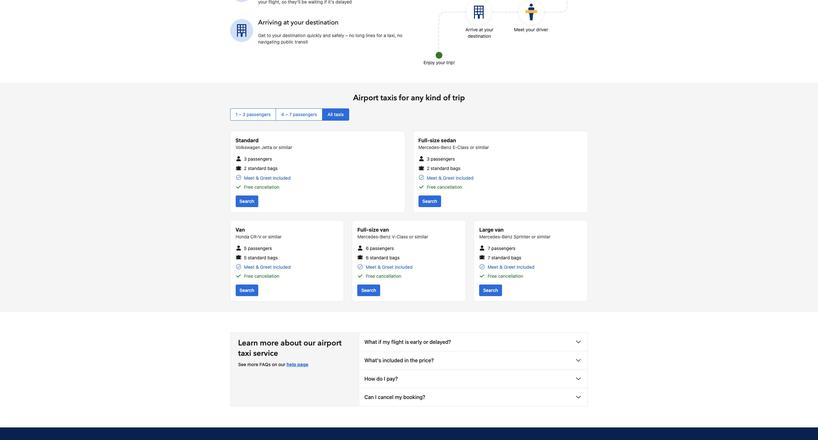 Task type: locate. For each thing, give the bounding box(es) containing it.
3 right the 1
[[243, 112, 246, 117]]

0 horizontal spatial benz
[[380, 234, 391, 239]]

size for sedan
[[430, 137, 440, 143]]

booking airport taxi image
[[230, 0, 253, 2], [433, 0, 568, 62], [230, 19, 253, 42]]

– right 4
[[286, 112, 288, 117]]

& for van
[[378, 264, 381, 270]]

more right see
[[247, 362, 258, 367]]

passengers up 6 standard bags
[[370, 245, 394, 251]]

class inside full-size sedan mercedes-benz e-class or similar
[[458, 145, 469, 150]]

van honda cr-v or similar
[[236, 227, 282, 239]]

1 vertical spatial 6
[[366, 255, 369, 260]]

your left the trip! in the right of the page
[[436, 60, 445, 65]]

booking?
[[404, 394, 425, 400]]

1 van from the left
[[380, 227, 389, 233]]

cancellation for sedan
[[437, 184, 462, 190]]

0 vertical spatial our
[[304, 338, 316, 349]]

destination up and
[[306, 18, 339, 27]]

full-size sedan mercedes-benz e-class or similar
[[419, 137, 489, 150]]

greet for cr-
[[260, 264, 272, 270]]

6 down '6 passengers'
[[366, 255, 369, 260]]

van inside large van mercedes-benz sprinter or similar
[[495, 227, 504, 233]]

search for van
[[361, 288, 376, 293]]

bags for sedan
[[450, 166, 461, 171]]

0 vertical spatial i
[[384, 376, 385, 382]]

0 horizontal spatial for
[[377, 33, 383, 38]]

bags for cr-
[[268, 255, 278, 260]]

similar right v on the bottom left
[[268, 234, 282, 239]]

passengers up 5 standard bags
[[248, 245, 272, 251]]

our
[[304, 338, 316, 349], [278, 362, 286, 367]]

1 horizontal spatial full-
[[419, 137, 430, 143]]

mercedes- inside full-size sedan mercedes-benz e-class or similar
[[419, 145, 441, 150]]

class inside full-size van mercedes-benz v-class or similar
[[397, 234, 408, 239]]

7 standard bags
[[488, 255, 521, 260]]

0 horizontal spatial no
[[349, 33, 355, 38]]

cr-
[[251, 234, 259, 239]]

0 vertical spatial 7
[[289, 112, 292, 117]]

no
[[349, 33, 355, 38], [397, 33, 403, 38]]

or inside van honda cr-v or similar
[[263, 234, 267, 239]]

full-
[[419, 137, 430, 143], [358, 227, 369, 233]]

0 horizontal spatial mercedes-
[[358, 234, 380, 239]]

size inside full-size van mercedes-benz v-class or similar
[[369, 227, 379, 233]]

or inside standard volkswagen jetta or similar
[[273, 145, 278, 150]]

1 vertical spatial more
[[247, 362, 258, 367]]

meet & greet included
[[244, 175, 291, 181], [427, 175, 474, 181], [244, 264, 291, 270], [366, 264, 413, 270], [488, 264, 535, 270]]

search button for sedan
[[419, 195, 441, 207]]

benz
[[441, 145, 452, 150], [380, 234, 391, 239], [502, 234, 513, 239]]

your right to
[[272, 33, 282, 38]]

5
[[244, 245, 247, 251], [244, 255, 247, 260]]

for left any
[[399, 93, 409, 103]]

1 horizontal spatial our
[[304, 338, 316, 349]]

full- inside full-size sedan mercedes-benz e-class or similar
[[419, 137, 430, 143]]

1 vertical spatial 5
[[244, 255, 247, 260]]

2 6 from the top
[[366, 255, 369, 260]]

van right large
[[495, 227, 504, 233]]

1 horizontal spatial 2
[[427, 166, 430, 171]]

& for sedan
[[439, 175, 442, 181]]

mercedes- inside full-size van mercedes-benz v-class or similar
[[358, 234, 380, 239]]

free for van
[[366, 273, 375, 279]]

bags down 5 passengers
[[268, 255, 278, 260]]

taxis inside sort results by 'element'
[[334, 112, 344, 117]]

service
[[253, 348, 278, 359]]

1 no from the left
[[349, 33, 355, 38]]

quickly
[[307, 33, 322, 38]]

1 vertical spatial size
[[369, 227, 379, 233]]

standard down full-size sedan mercedes-benz e-class or similar at the top right of page
[[431, 166, 449, 171]]

search button for jetta
[[236, 195, 258, 207]]

can
[[365, 394, 374, 400]]

v
[[259, 234, 262, 239]]

similar right e-
[[476, 145, 489, 150]]

airport
[[318, 338, 342, 349]]

greet for van
[[382, 264, 394, 270]]

for inside get to your destination quickly and safely – no long lines for a taxi, no navigating public transit
[[377, 33, 383, 38]]

at inside arrive at your destination
[[479, 27, 483, 32]]

bags down jetta
[[268, 166, 278, 171]]

0 horizontal spatial 2 standard bags
[[244, 166, 278, 171]]

my inside dropdown button
[[395, 394, 402, 400]]

–
[[345, 33, 348, 38], [239, 112, 242, 117], [286, 112, 288, 117]]

full- for full-size van
[[358, 227, 369, 233]]

class
[[458, 145, 469, 150], [397, 234, 408, 239]]

meet & greet included down e-
[[427, 175, 474, 181]]

for left a
[[377, 33, 383, 38]]

1 horizontal spatial no
[[397, 33, 403, 38]]

cancellation
[[254, 184, 279, 190], [437, 184, 462, 190], [254, 273, 279, 279], [376, 273, 401, 279], [498, 273, 523, 279]]

0 vertical spatial my
[[383, 339, 390, 345]]

2 2 standard bags from the left
[[427, 166, 461, 171]]

destination down arrive
[[468, 33, 491, 39]]

mercedes- down the sedan
[[419, 145, 441, 150]]

your up transit
[[291, 18, 304, 27]]

3 passengers down e-
[[427, 156, 455, 162]]

standard for jetta
[[248, 166, 266, 171]]

1 horizontal spatial 3 passengers
[[427, 156, 455, 162]]

pay?
[[387, 376, 398, 382]]

standard down volkswagen
[[248, 166, 266, 171]]

your left driver
[[526, 27, 535, 32]]

learn more about our airport taxi service see more faqs on our help page
[[238, 338, 342, 367]]

our right about
[[304, 338, 316, 349]]

destination inside arrive at your destination
[[468, 33, 491, 39]]

mercedes- for van
[[358, 234, 380, 239]]

bags
[[268, 166, 278, 171], [450, 166, 461, 171], [268, 255, 278, 260], [390, 255, 400, 260], [511, 255, 521, 260]]

1 vertical spatial our
[[278, 362, 286, 367]]

taxis right airport
[[381, 93, 397, 103]]

i
[[384, 376, 385, 382], [375, 394, 377, 400]]

standard
[[248, 166, 266, 171], [431, 166, 449, 171], [248, 255, 266, 260], [370, 255, 388, 260], [492, 255, 510, 260]]

0 vertical spatial full-
[[419, 137, 430, 143]]

free cancellation for jetta
[[244, 184, 279, 190]]

mercedes- up '6 passengers'
[[358, 234, 380, 239]]

safely
[[332, 33, 344, 38]]

2 standard bags
[[244, 166, 278, 171], [427, 166, 461, 171]]

bags down e-
[[450, 166, 461, 171]]

0 horizontal spatial our
[[278, 362, 286, 367]]

2 standard bags for sedan
[[427, 166, 461, 171]]

1 horizontal spatial 2 standard bags
[[427, 166, 461, 171]]

class for van
[[397, 234, 408, 239]]

meet & greet included down 6 standard bags
[[366, 264, 413, 270]]

1 vertical spatial my
[[395, 394, 402, 400]]

3 passengers down jetta
[[244, 156, 272, 162]]

flight
[[391, 339, 404, 345]]

passengers for large van
[[492, 245, 516, 251]]

0 horizontal spatial 2
[[244, 166, 247, 171]]

standard down the 7 passengers
[[492, 255, 510, 260]]

help page link
[[287, 362, 309, 367]]

meet & greet included for jetta
[[244, 175, 291, 181]]

cancellation for van
[[376, 273, 401, 279]]

3 for full-
[[427, 156, 430, 162]]

or right e-
[[470, 145, 474, 150]]

no right taxi,
[[397, 33, 403, 38]]

passengers up 7 standard bags
[[492, 245, 516, 251]]

&
[[256, 175, 259, 181], [439, 175, 442, 181], [256, 264, 259, 270], [378, 264, 381, 270], [500, 264, 503, 270]]

is
[[405, 339, 409, 345]]

a
[[384, 33, 386, 38]]

0 horizontal spatial taxis
[[334, 112, 344, 117]]

full- up '6 passengers'
[[358, 227, 369, 233]]

1 horizontal spatial taxis
[[381, 93, 397, 103]]

0 vertical spatial class
[[458, 145, 469, 150]]

0 vertical spatial 5
[[244, 245, 247, 251]]

similar inside large van mercedes-benz sprinter or similar
[[537, 234, 551, 239]]

enjoy
[[424, 60, 435, 65]]

0 vertical spatial for
[[377, 33, 383, 38]]

i right can
[[375, 394, 377, 400]]

1 vertical spatial taxis
[[334, 112, 344, 117]]

bags for van
[[390, 255, 400, 260]]

taxis for all
[[334, 112, 344, 117]]

or right v on the bottom left
[[263, 234, 267, 239]]

or inside full-size sedan mercedes-benz e-class or similar
[[470, 145, 474, 150]]

what if my flight is early or delayed? button
[[359, 333, 588, 351]]

1 vertical spatial full-
[[358, 227, 369, 233]]

see
[[238, 362, 246, 367]]

1 horizontal spatial at
[[479, 27, 483, 32]]

or right sprinter
[[532, 234, 536, 239]]

benz for van
[[380, 234, 391, 239]]

1 vertical spatial for
[[399, 93, 409, 103]]

destination
[[306, 18, 339, 27], [283, 33, 306, 38], [468, 33, 491, 39]]

– for 1 – 3 passengers
[[239, 112, 242, 117]]

standard down '6 passengers'
[[370, 255, 388, 260]]

in
[[405, 358, 409, 363]]

1 vertical spatial 7
[[488, 245, 490, 251]]

cancellation for mercedes-
[[498, 273, 523, 279]]

0 horizontal spatial full-
[[358, 227, 369, 233]]

full- inside full-size van mercedes-benz v-class or similar
[[358, 227, 369, 233]]

greet down jetta
[[260, 175, 272, 181]]

2 standard bags down e-
[[427, 166, 461, 171]]

search button for mercedes-
[[480, 285, 502, 296]]

what's
[[365, 358, 381, 363]]

my inside dropdown button
[[383, 339, 390, 345]]

my right if
[[383, 339, 390, 345]]

greet down 6 standard bags
[[382, 264, 394, 270]]

7 down the 7 passengers
[[488, 255, 490, 260]]

0 horizontal spatial more
[[247, 362, 258, 367]]

size left the sedan
[[430, 137, 440, 143]]

free cancellation
[[244, 184, 279, 190], [427, 184, 462, 190], [244, 273, 279, 279], [366, 273, 401, 279], [488, 273, 523, 279]]

– right 'safely'
[[345, 33, 348, 38]]

meet & greet included down 5 standard bags
[[244, 264, 291, 270]]

free for cr-
[[244, 273, 253, 279]]

size inside full-size sedan mercedes-benz e-class or similar
[[430, 137, 440, 143]]

free cancellation for mercedes-
[[488, 273, 523, 279]]

passengers down jetta
[[248, 156, 272, 162]]

0 vertical spatial 6
[[366, 245, 369, 251]]

my
[[383, 339, 390, 345], [395, 394, 402, 400]]

7 for 7 standard bags
[[488, 255, 490, 260]]

greet down e-
[[443, 175, 455, 181]]

0 vertical spatial taxis
[[381, 93, 397, 103]]

0 horizontal spatial 3 passengers
[[244, 156, 272, 162]]

– right the 1
[[239, 112, 242, 117]]

6
[[366, 245, 369, 251], [366, 255, 369, 260]]

3 down volkswagen
[[244, 156, 247, 162]]

full- left the sedan
[[419, 137, 430, 143]]

1 vertical spatial class
[[397, 234, 408, 239]]

greet for jetta
[[260, 175, 272, 181]]

taxis for airport
[[381, 93, 397, 103]]

0 horizontal spatial my
[[383, 339, 390, 345]]

destination inside get to your destination quickly and safely – no long lines for a taxi, no navigating public transit
[[283, 33, 306, 38]]

2 2 from the left
[[427, 166, 430, 171]]

7 up 7 standard bags
[[488, 245, 490, 251]]

standard for mercedes-
[[492, 255, 510, 260]]

greet down 7 standard bags
[[504, 264, 516, 270]]

4 – 7 passengers
[[281, 112, 317, 117]]

your right arrive
[[484, 27, 494, 32]]

3 for standard
[[244, 156, 247, 162]]

free cancellation for sedan
[[427, 184, 462, 190]]

destination for arrive at your destination
[[468, 33, 491, 39]]

meet for large van
[[488, 264, 498, 270]]

5 down honda
[[244, 245, 247, 251]]

2 horizontal spatial –
[[345, 33, 348, 38]]

7
[[289, 112, 292, 117], [488, 245, 490, 251], [488, 255, 490, 260]]

your for get to your destination quickly and safely – no long lines for a taxi, no navigating public transit
[[272, 33, 282, 38]]

van up '6 passengers'
[[380, 227, 389, 233]]

or inside what if my flight is early or delayed? dropdown button
[[424, 339, 428, 345]]

mercedes- down large
[[480, 234, 502, 239]]

0 horizontal spatial size
[[369, 227, 379, 233]]

at right arrive
[[479, 27, 483, 32]]

2 3 passengers from the left
[[427, 156, 455, 162]]

or right v-
[[409, 234, 414, 239]]

greet down 5 standard bags
[[260, 264, 272, 270]]

meet for van
[[244, 264, 255, 270]]

at right arriving
[[284, 18, 289, 27]]

similar inside full-size sedan mercedes-benz e-class or similar
[[476, 145, 489, 150]]

no left long
[[349, 33, 355, 38]]

1 vertical spatial i
[[375, 394, 377, 400]]

1 horizontal spatial my
[[395, 394, 402, 400]]

5 for 5 passengers
[[244, 245, 247, 251]]

& for jetta
[[256, 175, 259, 181]]

what's included in the price?
[[365, 358, 434, 363]]

our right on
[[278, 362, 286, 367]]

2 no from the left
[[397, 33, 403, 38]]

0 horizontal spatial class
[[397, 234, 408, 239]]

5 down 5 passengers
[[244, 255, 247, 260]]

similar right jetta
[[279, 145, 292, 150]]

free
[[244, 184, 253, 190], [427, 184, 436, 190], [244, 273, 253, 279], [366, 273, 375, 279], [488, 273, 497, 279]]

2 for size
[[427, 166, 430, 171]]

1 horizontal spatial van
[[495, 227, 504, 233]]

cancellation for cr-
[[254, 273, 279, 279]]

large
[[480, 227, 494, 233]]

benz inside large van mercedes-benz sprinter or similar
[[502, 234, 513, 239]]

similar
[[279, 145, 292, 150], [476, 145, 489, 150], [268, 234, 282, 239], [415, 234, 428, 239], [537, 234, 551, 239]]

at
[[284, 18, 289, 27], [479, 27, 483, 32]]

6 passengers
[[366, 245, 394, 251]]

learn
[[238, 338, 258, 349]]

6 up 6 standard bags
[[366, 245, 369, 251]]

meet & greet included down jetta
[[244, 175, 291, 181]]

standard down 5 passengers
[[248, 255, 266, 260]]

or
[[273, 145, 278, 150], [470, 145, 474, 150], [263, 234, 267, 239], [409, 234, 414, 239], [532, 234, 536, 239], [424, 339, 428, 345]]

benz up the 7 passengers
[[502, 234, 513, 239]]

0 horizontal spatial at
[[284, 18, 289, 27]]

or right early
[[424, 339, 428, 345]]

2 standard bags down jetta
[[244, 166, 278, 171]]

transit
[[295, 39, 308, 45]]

0 horizontal spatial –
[[239, 112, 242, 117]]

similar right v-
[[415, 234, 428, 239]]

search for cr-
[[240, 288, 254, 293]]

2 vertical spatial 7
[[488, 255, 490, 260]]

0 horizontal spatial i
[[375, 394, 377, 400]]

4
[[281, 112, 284, 117]]

benz for sedan
[[441, 145, 452, 150]]

similar right sprinter
[[537, 234, 551, 239]]

can i cancel my booking? button
[[359, 388, 588, 406]]

bags down the 7 passengers
[[511, 255, 521, 260]]

destination up public
[[283, 33, 306, 38]]

full-size van mercedes-benz v-class or similar
[[358, 227, 428, 239]]

2 horizontal spatial mercedes-
[[480, 234, 502, 239]]

1 2 standard bags from the left
[[244, 166, 278, 171]]

size up '6 passengers'
[[369, 227, 379, 233]]

airport taxis for any kind of trip
[[353, 93, 465, 103]]

meet & greet included for mercedes-
[[488, 264, 535, 270]]

your inside arrive at your destination
[[484, 27, 494, 32]]

1 horizontal spatial mercedes-
[[419, 145, 441, 150]]

benz left v-
[[380, 234, 391, 239]]

passengers right 4
[[293, 112, 317, 117]]

0 vertical spatial size
[[430, 137, 440, 143]]

passengers down e-
[[431, 156, 455, 162]]

passengers for full-size van
[[370, 245, 394, 251]]

mercedes-
[[419, 145, 441, 150], [358, 234, 380, 239], [480, 234, 502, 239]]

sedan
[[441, 137, 456, 143]]

1 6 from the top
[[366, 245, 369, 251]]

1 3 passengers from the left
[[244, 156, 272, 162]]

honda
[[236, 234, 249, 239]]

search for sedan
[[422, 198, 437, 204]]

1 horizontal spatial –
[[286, 112, 288, 117]]

more
[[260, 338, 279, 349], [247, 362, 258, 367]]

2 horizontal spatial benz
[[502, 234, 513, 239]]

meet & greet included down 7 standard bags
[[488, 264, 535, 270]]

search button
[[236, 195, 258, 207], [419, 195, 441, 207], [236, 285, 258, 296], [358, 285, 380, 296], [480, 285, 502, 296]]

1 horizontal spatial size
[[430, 137, 440, 143]]

kind
[[426, 93, 441, 103]]

3 passengers
[[244, 156, 272, 162], [427, 156, 455, 162]]

5 passengers
[[244, 245, 272, 251]]

benz inside full-size sedan mercedes-benz e-class or similar
[[441, 145, 452, 150]]

standard for cr-
[[248, 255, 266, 260]]

van
[[380, 227, 389, 233], [495, 227, 504, 233]]

benz inside full-size van mercedes-benz v-class or similar
[[380, 234, 391, 239]]

free for mercedes-
[[488, 273, 497, 279]]

1 horizontal spatial more
[[260, 338, 279, 349]]

search for mercedes-
[[483, 288, 498, 293]]

3 down full-size sedan mercedes-benz e-class or similar at the top right of page
[[427, 156, 430, 162]]

delayed?
[[430, 339, 451, 345]]

7 right 4
[[289, 112, 292, 117]]

or right jetta
[[273, 145, 278, 150]]

taxis right all
[[334, 112, 344, 117]]

1 2 from the left
[[244, 166, 247, 171]]

my right cancel
[[395, 394, 402, 400]]

included
[[273, 175, 291, 181], [456, 175, 474, 181], [273, 264, 291, 270], [395, 264, 413, 270], [517, 264, 535, 270], [383, 358, 403, 363]]

2
[[244, 166, 247, 171], [427, 166, 430, 171]]

2 5 from the top
[[244, 255, 247, 260]]

page
[[297, 362, 309, 367]]

1 5 from the top
[[244, 245, 247, 251]]

i right 'do'
[[384, 376, 385, 382]]

2 van from the left
[[495, 227, 504, 233]]

1 horizontal spatial benz
[[441, 145, 452, 150]]

meet for standard
[[244, 175, 255, 181]]

more right 'learn'
[[260, 338, 279, 349]]

passengers for full-size sedan
[[431, 156, 455, 162]]

benz down the sedan
[[441, 145, 452, 150]]

1 horizontal spatial class
[[458, 145, 469, 150]]

passengers
[[247, 112, 271, 117], [293, 112, 317, 117], [248, 156, 272, 162], [431, 156, 455, 162], [248, 245, 272, 251], [370, 245, 394, 251], [492, 245, 516, 251]]

0 horizontal spatial van
[[380, 227, 389, 233]]

jetta
[[262, 145, 272, 150]]

bags down '6 passengers'
[[390, 255, 400, 260]]

your inside get to your destination quickly and safely – no long lines for a taxi, no navigating public transit
[[272, 33, 282, 38]]



Task type: vqa. For each thing, say whether or not it's contained in the screenshot.
NAVIGATING
yes



Task type: describe. For each thing, give the bounding box(es) containing it.
or inside full-size van mercedes-benz v-class or similar
[[409, 234, 414, 239]]

driver
[[536, 27, 548, 32]]

similar inside standard volkswagen jetta or similar
[[279, 145, 292, 150]]

1 – 3 passengers
[[236, 112, 271, 117]]

cancel
[[378, 394, 394, 400]]

class for sedan
[[458, 145, 469, 150]]

arrive
[[466, 27, 478, 32]]

destination for arriving at your destination
[[306, 18, 339, 27]]

free for jetta
[[244, 184, 253, 190]]

6 standard bags
[[366, 255, 400, 260]]

early
[[410, 339, 422, 345]]

passengers for standard
[[248, 156, 272, 162]]

e-
[[453, 145, 458, 150]]

5 standard bags
[[244, 255, 278, 260]]

search for jetta
[[240, 198, 254, 204]]

about
[[281, 338, 302, 349]]

arriving at your destination
[[258, 18, 339, 27]]

bags for mercedes-
[[511, 255, 521, 260]]

standard for van
[[370, 255, 388, 260]]

included for cr-
[[273, 264, 291, 270]]

on
[[272, 362, 277, 367]]

how
[[365, 376, 375, 382]]

public
[[281, 39, 294, 45]]

to
[[267, 33, 271, 38]]

7 for 7 passengers
[[488, 245, 490, 251]]

included inside what's included in the price? dropdown button
[[383, 358, 403, 363]]

search button for cr-
[[236, 285, 258, 296]]

full- for full-size sedan
[[419, 137, 430, 143]]

v-
[[392, 234, 397, 239]]

destination for get to your destination quickly and safely – no long lines for a taxi, no navigating public transit
[[283, 33, 306, 38]]

greet for mercedes-
[[504, 264, 516, 270]]

3 passengers for size
[[427, 156, 455, 162]]

or inside large van mercedes-benz sprinter or similar
[[532, 234, 536, 239]]

0 vertical spatial more
[[260, 338, 279, 349]]

meet for full-size sedan
[[427, 175, 438, 181]]

free cancellation for cr-
[[244, 273, 279, 279]]

large van mercedes-benz sprinter or similar
[[480, 227, 551, 239]]

sprinter
[[514, 234, 531, 239]]

trip
[[453, 93, 465, 103]]

of
[[443, 93, 451, 103]]

free cancellation for van
[[366, 273, 401, 279]]

search button for van
[[358, 285, 380, 296]]

7 passengers
[[488, 245, 516, 251]]

included for jetta
[[273, 175, 291, 181]]

similar inside van honda cr-v or similar
[[268, 234, 282, 239]]

at for arriving
[[284, 18, 289, 27]]

1 horizontal spatial i
[[384, 376, 385, 382]]

taxi
[[238, 348, 251, 359]]

size for van
[[369, 227, 379, 233]]

standard volkswagen jetta or similar
[[236, 137, 292, 150]]

what's included in the price? button
[[359, 351, 588, 370]]

taxi,
[[387, 33, 396, 38]]

arrive at your destination
[[466, 27, 494, 39]]

& for cr-
[[256, 264, 259, 270]]

if
[[379, 339, 382, 345]]

sort results by element
[[230, 108, 588, 121]]

lines
[[366, 33, 376, 38]]

cancellation for jetta
[[254, 184, 279, 190]]

bags for jetta
[[268, 166, 278, 171]]

6 for 6 passengers
[[366, 245, 369, 251]]

van
[[236, 227, 245, 233]]

passengers for van
[[248, 245, 272, 251]]

3 inside sort results by 'element'
[[243, 112, 246, 117]]

navigating
[[258, 39, 280, 45]]

meet your driver
[[514, 27, 548, 32]]

& for mercedes-
[[500, 264, 503, 270]]

1 horizontal spatial for
[[399, 93, 409, 103]]

all
[[328, 112, 333, 117]]

standard
[[236, 137, 259, 143]]

free for sedan
[[427, 184, 436, 190]]

7 inside sort results by 'element'
[[289, 112, 292, 117]]

3 passengers for volkswagen
[[244, 156, 272, 162]]

meet & greet included for sedan
[[427, 175, 474, 181]]

the
[[410, 358, 418, 363]]

5 for 5 standard bags
[[244, 255, 247, 260]]

volkswagen
[[236, 145, 260, 150]]

what
[[365, 339, 377, 345]]

similar inside full-size van mercedes-benz v-class or similar
[[415, 234, 428, 239]]

get to your destination quickly and safely – no long lines for a taxi, no navigating public transit
[[258, 33, 403, 45]]

2 for volkswagen
[[244, 166, 247, 171]]

meet for full-size van
[[366, 264, 377, 270]]

mercedes- inside large van mercedes-benz sprinter or similar
[[480, 234, 502, 239]]

passengers right the 1
[[247, 112, 271, 117]]

1
[[236, 112, 238, 117]]

meet & greet included for cr-
[[244, 264, 291, 270]]

get
[[258, 33, 266, 38]]

enjoy your trip!
[[424, 60, 455, 65]]

all taxis
[[328, 112, 344, 117]]

do
[[377, 376, 383, 382]]

arriving
[[258, 18, 282, 27]]

2 standard bags for jetta
[[244, 166, 278, 171]]

how do i pay?
[[365, 376, 398, 382]]

any
[[411, 93, 424, 103]]

included for mercedes-
[[517, 264, 535, 270]]

6 for 6 standard bags
[[366, 255, 369, 260]]

– inside get to your destination quickly and safely – no long lines for a taxi, no navigating public transit
[[345, 33, 348, 38]]

faqs
[[260, 362, 271, 367]]

included for van
[[395, 264, 413, 270]]

at for arrive
[[479, 27, 483, 32]]

can i cancel my booking?
[[365, 394, 425, 400]]

help
[[287, 362, 296, 367]]

what if my flight is early or delayed?
[[365, 339, 451, 345]]

included for sedan
[[456, 175, 474, 181]]

– for 4 – 7 passengers
[[286, 112, 288, 117]]

airport
[[353, 93, 379, 103]]

and
[[323, 33, 331, 38]]

price?
[[419, 358, 434, 363]]

trip!
[[447, 60, 455, 65]]

your for arrive at your destination
[[484, 27, 494, 32]]

meet & greet included for van
[[366, 264, 413, 270]]

long
[[356, 33, 365, 38]]

van inside full-size van mercedes-benz v-class or similar
[[380, 227, 389, 233]]

standard for sedan
[[431, 166, 449, 171]]

greet for sedan
[[443, 175, 455, 181]]

your for arriving at your destination
[[291, 18, 304, 27]]

mercedes- for sedan
[[419, 145, 441, 150]]

how do i pay? button
[[359, 370, 588, 388]]



